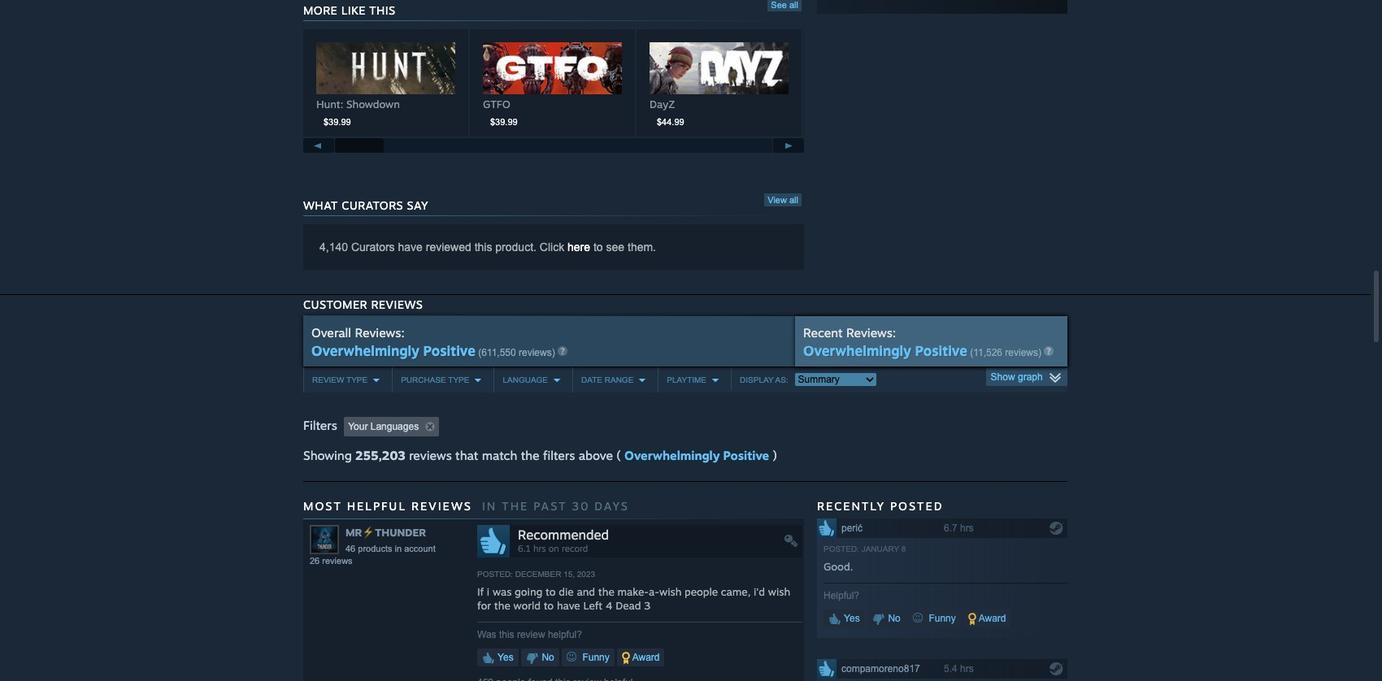 Task type: describe. For each thing, give the bounding box(es) containing it.
5.4
[[944, 664, 958, 675]]

date range
[[582, 376, 634, 385]]

26 reviews link
[[310, 557, 353, 566]]

days
[[595, 500, 629, 513]]

if
[[477, 586, 484, 599]]

posted: january 8 good.
[[824, 545, 906, 574]]

0 vertical spatial reviews
[[371, 298, 423, 312]]

date
[[582, 376, 603, 385]]

hrs inside recommended 6.1 hrs on record
[[533, 543, 546, 555]]

good.
[[824, 561, 853, 574]]

here
[[568, 241, 590, 254]]

to for here
[[594, 241, 603, 254]]

the left filters
[[521, 448, 540, 464]]

world
[[514, 600, 541, 613]]

showing
[[303, 448, 352, 464]]

to for going
[[546, 586, 556, 599]]

january
[[862, 545, 899, 554]]

posted
[[891, 500, 944, 513]]

display as:
[[740, 376, 791, 385]]

yes link for was this review helpful?
[[477, 649, 519, 667]]

see
[[771, 0, 787, 10]]

gtfo $39.99
[[483, 98, 518, 127]]

posted: for 2023
[[477, 570, 513, 579]]

mr⚡thunder link
[[346, 526, 426, 539]]

customer reviews
[[303, 298, 423, 312]]

your
[[348, 422, 368, 433]]

the down was
[[494, 600, 511, 613]]

posted: for good.
[[824, 545, 860, 554]]

die
[[559, 586, 574, 599]]

recent
[[803, 326, 843, 341]]

6.7 hrs
[[944, 523, 974, 535]]

left
[[583, 600, 603, 613]]

your languages
[[348, 422, 419, 433]]

came,
[[721, 586, 751, 599]]

yes for was this review helpful?
[[495, 652, 514, 664]]

view all what curators say
[[303, 195, 799, 213]]

this for like
[[369, 3, 396, 17]]

gtfo
[[483, 98, 511, 111]]

hunt: showdown $39.99
[[316, 98, 400, 127]]

product.
[[496, 241, 537, 254]]

playtime
[[667, 376, 707, 385]]

see
[[606, 241, 625, 254]]

hrs for perić
[[960, 523, 974, 535]]

most
[[303, 500, 342, 513]]

filters
[[543, 448, 575, 464]]

$39.99 inside gtfo $39.99
[[490, 117, 518, 127]]

say
[[407, 199, 429, 213]]

6.1
[[518, 543, 531, 555]]

what
[[303, 199, 338, 213]]

reviewed
[[426, 241, 472, 254]]

reviews
[[411, 500, 472, 513]]

dayz $44.99
[[650, 98, 684, 127]]

review
[[517, 630, 545, 641]]

that
[[456, 448, 479, 464]]

curators inside view all what curators say
[[342, 199, 403, 213]]

mr⚡thunder
[[346, 526, 426, 539]]

posted: december 15, 2023 if i was going to die and the make-a-wish people came, i'd wish for the world to have left 4 dead 3
[[477, 570, 791, 613]]

)
[[773, 448, 777, 464]]

more
[[303, 3, 338, 17]]

going
[[515, 586, 543, 599]]

perić
[[842, 523, 863, 535]]

1 wish from the left
[[660, 586, 682, 599]]

show graph
[[991, 372, 1043, 383]]

products
[[358, 544, 392, 554]]

no link for was this review helpful?
[[521, 649, 559, 667]]

(11,526
[[970, 348, 1003, 359]]

type for purchase type
[[448, 376, 470, 385]]

overall reviews: overwhelmingly positive (611,550 reviews)
[[311, 326, 555, 360]]

award link for helpful?
[[964, 610, 1011, 628]]

as:
[[776, 376, 789, 385]]

recommended
[[518, 527, 609, 543]]

yes link for helpful?
[[824, 610, 865, 628]]

reviews: for recent reviews:
[[847, 326, 896, 341]]

make-
[[618, 586, 649, 599]]

click
[[540, 241, 565, 254]]

$44.99
[[657, 117, 684, 127]]

4,140
[[320, 241, 348, 254]]

the up the 4
[[598, 586, 615, 599]]

was this review helpful?
[[477, 630, 582, 641]]

award link for was this review helpful?
[[617, 649, 665, 667]]

award for helpful?
[[977, 613, 1006, 625]]

5.4 hrs
[[944, 664, 974, 675]]

review
[[312, 376, 344, 385]]

award for was this review helpful?
[[630, 652, 660, 664]]

46
[[346, 544, 356, 554]]

$39.99 inside hunt: showdown $39.99
[[324, 117, 351, 127]]

(611,550
[[478, 348, 516, 359]]

recent reviews: overwhelmingly positive (11,526 reviews)
[[803, 326, 1042, 360]]

them.
[[628, 241, 656, 254]]



Task type: locate. For each thing, give the bounding box(es) containing it.
hrs left the on at the left bottom
[[533, 543, 546, 555]]

30
[[572, 500, 590, 513]]

reviews)
[[519, 348, 555, 359], [1005, 348, 1042, 359]]

positive left (11,526
[[915, 343, 968, 360]]

range
[[605, 376, 634, 385]]

1 vertical spatial reviews
[[409, 448, 452, 464]]

1 vertical spatial all
[[790, 195, 799, 205]]

1 vertical spatial this
[[475, 241, 492, 254]]

helpful
[[347, 500, 407, 513]]

2 horizontal spatial this
[[499, 630, 514, 641]]

1 vertical spatial award
[[630, 652, 660, 664]]

recommended 6.1 hrs on record
[[518, 527, 609, 555]]

yes down was
[[495, 652, 514, 664]]

reviews: down customer reviews
[[355, 326, 405, 341]]

see all more like this
[[303, 0, 799, 17]]

1 horizontal spatial no link
[[868, 610, 906, 628]]

and
[[577, 586, 595, 599]]

1 horizontal spatial type
[[448, 376, 470, 385]]

reviews: inside the overall reviews: overwhelmingly positive (611,550 reviews)
[[355, 326, 405, 341]]

1 horizontal spatial overwhelmingly
[[625, 448, 720, 464]]

0 horizontal spatial posted:
[[477, 570, 513, 579]]

people
[[685, 586, 718, 599]]

$39.99
[[324, 117, 351, 127], [490, 117, 518, 127]]

2 wish from the left
[[768, 586, 791, 599]]

positive for overall reviews:
[[423, 343, 476, 360]]

was
[[477, 630, 497, 641]]

1 type from the left
[[346, 376, 368, 385]]

december
[[515, 570, 561, 579]]

to left the see
[[594, 241, 603, 254]]

overwhelmingly for overall
[[311, 343, 420, 360]]

curators left 'say'
[[342, 199, 403, 213]]

helpful?
[[548, 630, 582, 641]]

no down review
[[539, 652, 554, 664]]

above
[[579, 448, 613, 464]]

0 vertical spatial funny link
[[908, 610, 961, 628]]

0 horizontal spatial $39.99
[[324, 117, 351, 127]]

0 horizontal spatial no
[[539, 652, 554, 664]]

2023
[[577, 570, 595, 579]]

1 all from the top
[[790, 0, 799, 10]]

1 horizontal spatial funny link
[[908, 610, 961, 628]]

filters
[[303, 418, 337, 434]]

hrs right 6.7
[[960, 523, 974, 535]]

overwhelmingly right (
[[625, 448, 720, 464]]

6.7
[[944, 523, 958, 535]]

hrs for compamoreno817
[[960, 664, 974, 675]]

recently
[[817, 500, 886, 513]]

0 horizontal spatial yes
[[495, 652, 514, 664]]

1 vertical spatial no link
[[521, 649, 559, 667]]

255,203
[[355, 448, 406, 464]]

funny link up 5.4
[[908, 610, 961, 628]]

reviews) for recent reviews:
[[1005, 348, 1042, 359]]

positive up 'purchase type'
[[423, 343, 476, 360]]

have
[[398, 241, 423, 254], [557, 600, 580, 613]]

wish
[[660, 586, 682, 599], [768, 586, 791, 599]]

1 vertical spatial no
[[539, 652, 554, 664]]

the right in
[[502, 500, 529, 513]]

0 vertical spatial have
[[398, 241, 423, 254]]

1 horizontal spatial no
[[886, 613, 901, 625]]

8
[[902, 545, 906, 554]]

1 reviews) from the left
[[519, 348, 555, 359]]

1 vertical spatial hrs
[[533, 543, 546, 555]]

funny link down helpful?
[[562, 649, 615, 667]]

dead
[[616, 600, 641, 613]]

no link for helpful?
[[868, 610, 906, 628]]

wish right the i'd
[[768, 586, 791, 599]]

was
[[493, 586, 512, 599]]

1 vertical spatial award link
[[617, 649, 665, 667]]

overwhelmingly inside the overall reviews: overwhelmingly positive (611,550 reviews)
[[311, 343, 420, 360]]

reviews left the that
[[409, 448, 452, 464]]

all
[[790, 0, 799, 10], [790, 195, 799, 205]]

2 $39.99 from the left
[[490, 117, 518, 127]]

all right view
[[790, 195, 799, 205]]

0 horizontal spatial this
[[369, 3, 396, 17]]

0 horizontal spatial wish
[[660, 586, 682, 599]]

for
[[477, 600, 491, 613]]

type for review type
[[346, 376, 368, 385]]

1 horizontal spatial yes
[[842, 613, 860, 625]]

reviews) for overall reviews:
[[519, 348, 555, 359]]

to right world
[[544, 600, 554, 613]]

0 vertical spatial curators
[[342, 199, 403, 213]]

positive for recent reviews:
[[915, 343, 968, 360]]

this for reviewed
[[475, 241, 492, 254]]

0 horizontal spatial award
[[630, 652, 660, 664]]

0 horizontal spatial overwhelmingly
[[311, 343, 420, 360]]

mr⚡thunder image
[[311, 526, 338, 554]]

0 vertical spatial no
[[886, 613, 901, 625]]

all for say
[[790, 195, 799, 205]]

reviews inside the mr⚡thunder 46 products in account 26 reviews
[[322, 557, 353, 566]]

funny for helpful?
[[926, 613, 956, 625]]

funny for was this review helpful?
[[580, 652, 610, 664]]

1 vertical spatial posted:
[[477, 570, 513, 579]]

no up compamoreno817
[[886, 613, 901, 625]]

15,
[[564, 570, 575, 579]]

record
[[562, 543, 588, 555]]

hrs
[[960, 523, 974, 535], [533, 543, 546, 555], [960, 664, 974, 675]]

reviews: for overall reviews:
[[355, 326, 405, 341]]

posted: up "i"
[[477, 570, 513, 579]]

0 vertical spatial award link
[[964, 610, 1011, 628]]

reviews: inside recent reviews: overwhelmingly positive (11,526 reviews)
[[847, 326, 896, 341]]

have left reviewed
[[398, 241, 423, 254]]

2 vertical spatial this
[[499, 630, 514, 641]]

all for this
[[790, 0, 799, 10]]

1 vertical spatial have
[[557, 600, 580, 613]]

yes down helpful?
[[842, 613, 860, 625]]

0 vertical spatial yes
[[842, 613, 860, 625]]

2 type from the left
[[448, 376, 470, 385]]

26
[[310, 557, 320, 566]]

funny
[[926, 613, 956, 625], [580, 652, 610, 664]]

languages
[[371, 422, 419, 433]]

no link down review
[[521, 649, 559, 667]]

showing 255,203 reviews that match the filters above ( overwhelmingly positive )
[[303, 448, 777, 464]]

i
[[487, 586, 490, 599]]

(
[[617, 448, 621, 464]]

0 horizontal spatial award link
[[617, 649, 665, 667]]

0 horizontal spatial funny
[[580, 652, 610, 664]]

graph
[[1018, 372, 1043, 383]]

type right review
[[346, 376, 368, 385]]

1 horizontal spatial posted:
[[824, 545, 860, 554]]

this right the like
[[369, 3, 396, 17]]

all inside see all more like this
[[790, 0, 799, 10]]

2 horizontal spatial positive
[[915, 343, 968, 360]]

award link
[[964, 610, 1011, 628], [617, 649, 665, 667]]

1 reviews: from the left
[[355, 326, 405, 341]]

1 horizontal spatial have
[[557, 600, 580, 613]]

1 vertical spatial funny link
[[562, 649, 615, 667]]

yes link down was
[[477, 649, 519, 667]]

0 horizontal spatial yes link
[[477, 649, 519, 667]]

no for helpful?
[[886, 613, 901, 625]]

helpful?
[[824, 591, 860, 602]]

1 $39.99 from the left
[[324, 117, 351, 127]]

posted: up good.
[[824, 545, 860, 554]]

2 reviews: from the left
[[847, 326, 896, 341]]

1 vertical spatial yes link
[[477, 649, 519, 667]]

1 horizontal spatial reviews)
[[1005, 348, 1042, 359]]

funny up 5.4
[[926, 613, 956, 625]]

1 horizontal spatial award link
[[964, 610, 1011, 628]]

1 vertical spatial funny
[[580, 652, 610, 664]]

overwhelmingly for recent
[[803, 343, 912, 360]]

language
[[503, 376, 548, 385]]

2 vertical spatial to
[[544, 600, 554, 613]]

46 products in account link
[[346, 544, 436, 554]]

0 horizontal spatial funny link
[[562, 649, 615, 667]]

2 reviews) from the left
[[1005, 348, 1042, 359]]

no link up compamoreno817
[[868, 610, 906, 628]]

0 horizontal spatial no link
[[521, 649, 559, 667]]

2 vertical spatial hrs
[[960, 664, 974, 675]]

positive left )
[[723, 448, 769, 464]]

0 horizontal spatial reviews)
[[519, 348, 555, 359]]

reviews) inside the overall reviews: overwhelmingly positive (611,550 reviews)
[[519, 348, 555, 359]]

this right was
[[499, 630, 514, 641]]

0 horizontal spatial reviews:
[[355, 326, 405, 341]]

overwhelmingly inside recent reviews: overwhelmingly positive (11,526 reviews)
[[803, 343, 912, 360]]

most helpful reviews in the past 30 days
[[303, 500, 629, 513]]

4
[[606, 600, 613, 613]]

0 vertical spatial to
[[594, 241, 603, 254]]

no
[[886, 613, 901, 625], [539, 652, 554, 664]]

show
[[991, 372, 1015, 383]]

3
[[644, 600, 651, 613]]

past
[[534, 500, 567, 513]]

0 vertical spatial yes link
[[824, 610, 865, 628]]

review type
[[312, 376, 368, 385]]

posted: inside posted: december 15, 2023 if i was going to die and the make-a-wish people came, i'd wish for the world to have left 4 dead 3
[[477, 570, 513, 579]]

hrs right 5.4
[[960, 664, 974, 675]]

i'd
[[754, 586, 765, 599]]

hunt:
[[316, 98, 343, 111]]

reviews up the overall reviews: overwhelmingly positive (611,550 reviews)
[[371, 298, 423, 312]]

yes for helpful?
[[842, 613, 860, 625]]

the
[[521, 448, 540, 464], [502, 500, 529, 513], [598, 586, 615, 599], [494, 600, 511, 613]]

funny down helpful?
[[580, 652, 610, 664]]

display
[[740, 376, 774, 385]]

like
[[341, 3, 366, 17]]

see all link
[[768, 0, 802, 12]]

yes link down helpful?
[[824, 610, 865, 628]]

type
[[346, 376, 368, 385], [448, 376, 470, 385]]

purchase
[[401, 376, 446, 385]]

customer
[[303, 298, 368, 312]]

reviews) up language
[[519, 348, 555, 359]]

0 horizontal spatial have
[[398, 241, 423, 254]]

curators right 4,140
[[351, 241, 395, 254]]

reviews:
[[355, 326, 405, 341], [847, 326, 896, 341]]

here link
[[568, 241, 590, 254]]

overwhelmingly down "overall"
[[311, 343, 420, 360]]

reviews: right recent
[[847, 326, 896, 341]]

0 vertical spatial award
[[977, 613, 1006, 625]]

0 vertical spatial this
[[369, 3, 396, 17]]

account
[[404, 544, 436, 554]]

0 vertical spatial posted:
[[824, 545, 860, 554]]

type right the "purchase"
[[448, 376, 470, 385]]

to
[[594, 241, 603, 254], [546, 586, 556, 599], [544, 600, 554, 613]]

$39.99 down hunt:
[[324, 117, 351, 127]]

have down the die
[[557, 600, 580, 613]]

this inside see all more like this
[[369, 3, 396, 17]]

mr⚡thunder 46 products in account 26 reviews
[[310, 526, 436, 566]]

a-
[[649, 586, 660, 599]]

reviews) inside recent reviews: overwhelmingly positive (11,526 reviews)
[[1005, 348, 1042, 359]]

positive inside recent reviews: overwhelmingly positive (11,526 reviews)
[[915, 343, 968, 360]]

view all link
[[765, 194, 802, 207]]

1 horizontal spatial award
[[977, 613, 1006, 625]]

have inside posted: december 15, 2023 if i was going to die and the make-a-wish people came, i'd wish for the world to have left 4 dead 3
[[557, 600, 580, 613]]

0 horizontal spatial positive
[[423, 343, 476, 360]]

purchase type
[[401, 376, 470, 385]]

posted: inside posted: january 8 good.
[[824, 545, 860, 554]]

in
[[395, 544, 402, 554]]

funny link for was this review helpful?
[[562, 649, 615, 667]]

reviews) up show graph
[[1005, 348, 1042, 359]]

to left the die
[[546, 586, 556, 599]]

1 horizontal spatial this
[[475, 241, 492, 254]]

this left product.
[[475, 241, 492, 254]]

no for was this review helpful?
[[539, 652, 554, 664]]

0 horizontal spatial type
[[346, 376, 368, 385]]

0 vertical spatial all
[[790, 0, 799, 10]]

0 vertical spatial funny
[[926, 613, 956, 625]]

$39.99 down gtfo
[[490, 117, 518, 127]]

posted:
[[824, 545, 860, 554], [477, 570, 513, 579]]

1 vertical spatial curators
[[351, 241, 395, 254]]

1 horizontal spatial yes link
[[824, 610, 865, 628]]

1 horizontal spatial reviews:
[[847, 326, 896, 341]]

0 vertical spatial no link
[[868, 610, 906, 628]]

compamoreno817
[[842, 664, 920, 675]]

reviews down 46
[[322, 557, 353, 566]]

this
[[369, 3, 396, 17], [475, 241, 492, 254], [499, 630, 514, 641]]

0 vertical spatial hrs
[[960, 523, 974, 535]]

award
[[977, 613, 1006, 625], [630, 652, 660, 664]]

funny link for helpful?
[[908, 610, 961, 628]]

award link down 3
[[617, 649, 665, 667]]

4,140 curators have reviewed this product. click here to see them.
[[320, 241, 656, 254]]

all inside view all what curators say
[[790, 195, 799, 205]]

1 vertical spatial to
[[546, 586, 556, 599]]

all right the see
[[790, 0, 799, 10]]

overall
[[311, 326, 351, 341]]

wish left people
[[660, 586, 682, 599]]

showdown
[[346, 98, 400, 111]]

1 horizontal spatial wish
[[768, 586, 791, 599]]

1 horizontal spatial $39.99
[[490, 117, 518, 127]]

overwhelmingly down recent
[[803, 343, 912, 360]]

view
[[768, 195, 787, 205]]

1 horizontal spatial funny
[[926, 613, 956, 625]]

2 vertical spatial reviews
[[322, 557, 353, 566]]

2 all from the top
[[790, 195, 799, 205]]

award link up 5.4 hrs
[[964, 610, 1011, 628]]

2 horizontal spatial overwhelmingly
[[803, 343, 912, 360]]

1 vertical spatial yes
[[495, 652, 514, 664]]

on
[[549, 543, 559, 555]]

positive inside the overall reviews: overwhelmingly positive (611,550 reviews)
[[423, 343, 476, 360]]

1 horizontal spatial positive
[[723, 448, 769, 464]]



Task type: vqa. For each thing, say whether or not it's contained in the screenshot.
Sandbox link
no



